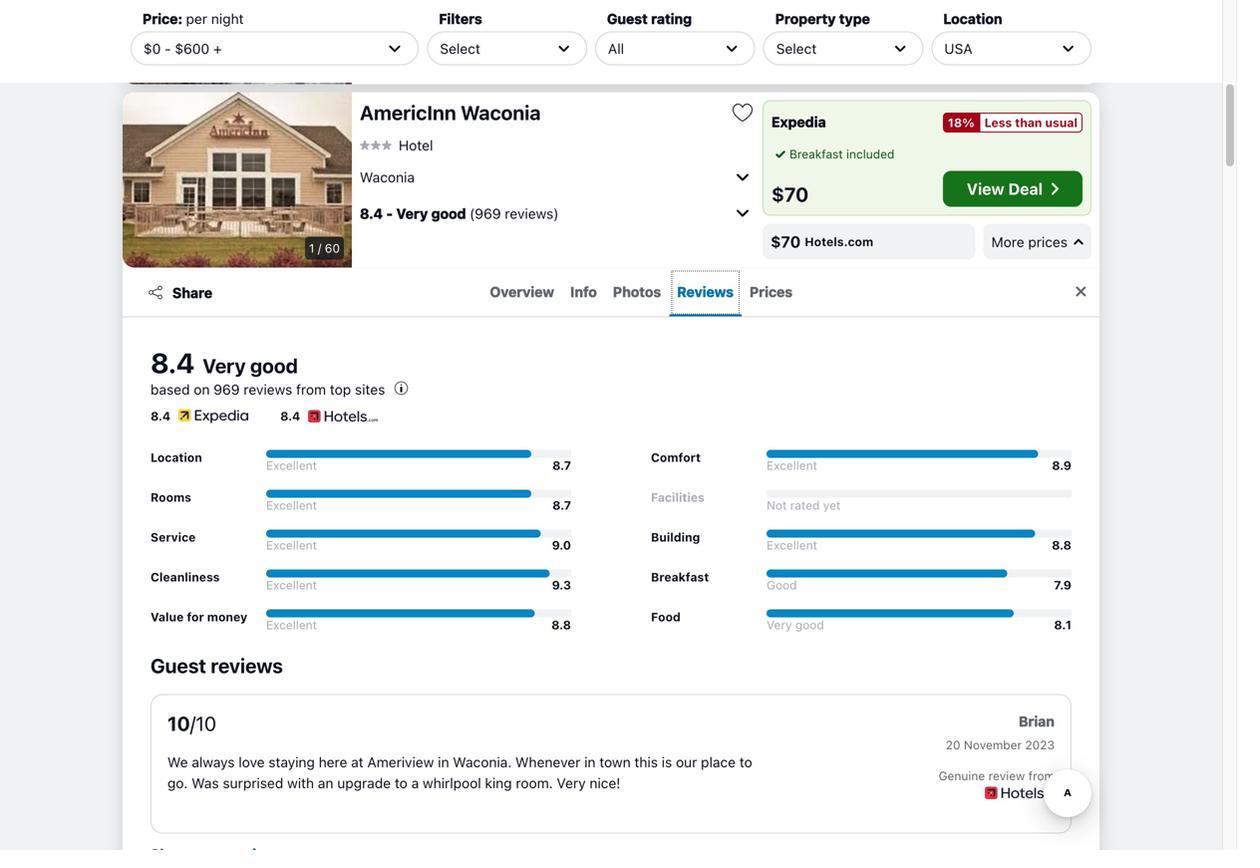 Task type: locate. For each thing, give the bounding box(es) containing it.
1 more from the top
[[992, 50, 1025, 67]]

8.4
[[360, 205, 383, 222], [151, 347, 195, 379], [151, 409, 171, 423], [280, 409, 300, 423]]

1 vertical spatial 8.8
[[552, 618, 571, 632]]

0 horizontal spatial to
[[395, 775, 408, 792]]

1 prices from the top
[[1028, 50, 1068, 67]]

upgrade
[[337, 775, 391, 792]]

8.4 very good
[[151, 347, 298, 379]]

brian 20 november 2023
[[946, 713, 1055, 752]]

- for 8.4 - very good (969 reviews)
[[386, 205, 393, 222]]

8.4 - very good (969 reviews)
[[360, 205, 559, 222]]

reviews down the money at the bottom left of page
[[211, 654, 283, 678]]

0 horizontal spatial in
[[438, 754, 449, 771]]

0 vertical spatial /
[[318, 58, 322, 72]]

0 vertical spatial prices
[[1028, 50, 1068, 67]]

2 prices from the top
[[1028, 234, 1068, 250]]

location up the rooms
[[151, 451, 202, 465]]

usual
[[1046, 116, 1078, 130]]

0 vertical spatial waconia
[[461, 101, 541, 124]]

0 horizontal spatial 8.4 button
[[151, 406, 248, 426]]

breakfast down building
[[651, 570, 709, 584]]

guest reviews
[[151, 654, 283, 678]]

deal
[[1009, 179, 1043, 198]]

reviews) right (7582
[[511, 40, 565, 56]]

less
[[985, 116, 1012, 130]]

1 horizontal spatial breakfast
[[790, 147, 843, 161]]

always
[[192, 754, 235, 771]]

8.4 up based
[[151, 347, 195, 379]]

cleanliness
[[151, 570, 220, 584]]

reviews)
[[511, 40, 565, 56], [505, 205, 559, 222]]

- down hotel button at the left of the page
[[386, 205, 393, 222]]

8.8 for value for money
[[552, 618, 571, 632]]

1 vertical spatial breakfast
[[651, 570, 709, 584]]

expedia
[[772, 114, 826, 130]]

1 horizontal spatial select
[[776, 40, 817, 57]]

very down the "whenever"
[[557, 775, 586, 792]]

breakfast for breakfast included
[[790, 147, 843, 161]]

hotels.com down type
[[814, 51, 882, 65]]

0 vertical spatial to
[[740, 754, 753, 771]]

in
[[438, 754, 449, 771], [584, 754, 596, 771]]

photos
[[613, 283, 661, 300]]

king
[[485, 775, 512, 792]]

8.4 button down on
[[151, 406, 248, 426]]

hotels.com image
[[308, 406, 378, 426], [985, 786, 1055, 800]]

0 vertical spatial more prices
[[992, 50, 1068, 67]]

genuine review from
[[939, 769, 1055, 783]]

10
[[168, 712, 190, 735]]

very down good
[[767, 618, 792, 632]]

(969
[[470, 205, 501, 222]]

/ for $135
[[318, 58, 322, 72]]

0 vertical spatial 8.7
[[553, 459, 571, 473]]

1 horizontal spatial waconia
[[461, 101, 541, 124]]

2 / from the top
[[318, 241, 322, 255]]

1 vertical spatial guest
[[151, 654, 206, 678]]

breakfast inside "button"
[[790, 147, 843, 161]]

1 vertical spatial prices
[[1028, 234, 1068, 250]]

$70
[[772, 182, 809, 206], [771, 232, 801, 251]]

reviews) down waconia button at top
[[505, 205, 559, 222]]

love
[[239, 754, 265, 771]]

hotels.com down breakfast included at right
[[805, 235, 874, 249]]

november
[[964, 738, 1022, 752]]

1 more prices from the top
[[992, 50, 1068, 67]]

1 vertical spatial more prices
[[992, 234, 1068, 250]]

type
[[839, 10, 870, 27]]

hotels.com
[[814, 51, 882, 65], [805, 235, 874, 249]]

0 vertical spatial location
[[944, 10, 1003, 27]]

2 more from the top
[[992, 234, 1025, 250]]

8.7 for location
[[553, 459, 571, 473]]

place
[[701, 754, 736, 771]]

americinn waconia, (waconia, usa) image
[[123, 92, 352, 268]]

0 horizontal spatial select
[[440, 40, 481, 57]]

breakfast for breakfast
[[651, 570, 709, 584]]

here
[[319, 754, 347, 771]]

- right $0
[[165, 40, 171, 57]]

0 vertical spatial more
[[992, 50, 1025, 67]]

from down 2023
[[1029, 769, 1055, 783]]

our
[[676, 754, 697, 771]]

based on 969 reviews from top sites
[[151, 381, 385, 398]]

+
[[213, 40, 222, 57]]

prices up usual
[[1028, 50, 1068, 67]]

value for money
[[151, 610, 247, 624]]

good left (969
[[431, 205, 466, 222]]

prices
[[1028, 50, 1068, 67], [1028, 234, 1068, 250]]

waconia down hotel button at the left of the page
[[360, 169, 415, 185]]

1 vertical spatial 1
[[309, 241, 314, 255]]

1 left "60"
[[309, 241, 314, 255]]

1 vertical spatial /
[[318, 241, 322, 255]]

waconia
[[461, 101, 541, 124], [360, 169, 415, 185]]

2 select from the left
[[776, 40, 817, 57]]

8.1
[[1054, 618, 1072, 632]]

very
[[396, 40, 427, 56], [396, 205, 428, 222], [203, 354, 246, 377], [767, 618, 792, 632], [557, 775, 586, 792]]

overview button
[[482, 269, 562, 317]]

0 vertical spatial breakfast
[[790, 147, 843, 161]]

prices down the deal
[[1028, 234, 1068, 250]]

reviews
[[677, 283, 734, 300]]

prices for $135
[[1028, 50, 1068, 67]]

very up 969
[[203, 354, 246, 377]]

all
[[608, 40, 624, 57]]

1 vertical spatial hotels.com
[[805, 235, 874, 249]]

breakfast
[[790, 147, 843, 161], [651, 570, 709, 584]]

1 vertical spatial from
[[1029, 769, 1055, 783]]

2 more prices button from the top
[[984, 224, 1092, 260]]

0 vertical spatial hotels.com
[[814, 51, 882, 65]]

9.3
[[552, 578, 571, 592]]

8.8 up 7.9 on the right bottom of page
[[1052, 538, 1072, 552]]

8.4 down hotel button at the left of the page
[[360, 205, 383, 222]]

to right place
[[740, 754, 753, 771]]

0 vertical spatial guest
[[607, 10, 648, 27]]

more for $135
[[992, 50, 1025, 67]]

view deal
[[967, 179, 1043, 198]]

filters
[[439, 10, 482, 27]]

hotels.com image down top at top
[[308, 406, 378, 426]]

guest down value
[[151, 654, 206, 678]]

2 more prices from the top
[[992, 234, 1068, 250]]

more prices button down the deal
[[984, 224, 1092, 260]]

1 8.7 from the top
[[553, 459, 571, 473]]

969
[[214, 381, 240, 398]]

prices for $70
[[1028, 234, 1068, 250]]

0 vertical spatial 1
[[309, 58, 315, 72]]

night
[[211, 10, 244, 27]]

guest
[[607, 10, 648, 27], [151, 654, 206, 678]]

more prices down the deal
[[992, 234, 1068, 250]]

50
[[325, 58, 340, 72]]

more prices up the than
[[992, 50, 1068, 67]]

was
[[192, 775, 219, 792]]

1 vertical spatial 8.7
[[553, 499, 571, 513]]

$70 down breakfast included "button"
[[772, 182, 809, 206]]

1 horizontal spatial 8.4 button
[[280, 406, 378, 426]]

1 select from the left
[[440, 40, 481, 57]]

breakfast down expedia
[[790, 147, 843, 161]]

on
[[194, 381, 210, 398]]

1 more prices button from the top
[[984, 40, 1092, 76]]

0 horizontal spatial from
[[296, 381, 326, 398]]

hotels.com for $70
[[805, 235, 874, 249]]

1 vertical spatial location
[[151, 451, 202, 465]]

1 horizontal spatial 8.8
[[1052, 538, 1072, 552]]

price: per night
[[143, 10, 244, 27]]

2 8.7 from the top
[[553, 499, 571, 513]]

prices button
[[742, 269, 801, 317]]

0 horizontal spatial breakfast
[[651, 570, 709, 584]]

1 / from the top
[[318, 58, 322, 72]]

from left top at top
[[296, 381, 326, 398]]

hotels.com image down "review"
[[985, 786, 1055, 800]]

/ left 50
[[318, 58, 322, 72]]

1 vertical spatial $70
[[771, 232, 801, 251]]

1 horizontal spatial hotels.com image
[[985, 786, 1055, 800]]

excellent for location
[[266, 459, 317, 473]]

select down property
[[776, 40, 817, 57]]

0 vertical spatial 8.8
[[1052, 538, 1072, 552]]

whirlpool
[[423, 775, 481, 792]]

to left a
[[395, 775, 408, 792]]

very down hotel at top
[[396, 205, 428, 222]]

8.4 button
[[151, 406, 248, 426], [280, 406, 378, 426]]

0 horizontal spatial guest
[[151, 654, 206, 678]]

money
[[207, 610, 247, 624]]

2 8.4 button from the left
[[280, 406, 378, 426]]

photos button
[[605, 269, 669, 317]]

excellent for rooms
[[266, 499, 317, 513]]

info
[[570, 283, 597, 300]]

/ left "60"
[[318, 241, 322, 255]]

1 horizontal spatial in
[[584, 754, 596, 771]]

good up based on 969 reviews from top sites
[[250, 354, 298, 377]]

$0
[[144, 40, 161, 57]]

1 / 50
[[309, 58, 340, 72]]

yet
[[823, 499, 841, 513]]

8.7 for rooms
[[553, 499, 571, 513]]

tab list containing overview
[[225, 269, 1058, 317]]

2 in from the left
[[584, 754, 596, 771]]

more down view deal
[[992, 234, 1025, 250]]

0 horizontal spatial waconia
[[360, 169, 415, 185]]

8.8 for building
[[1052, 538, 1072, 552]]

0 vertical spatial reviews)
[[511, 40, 565, 56]]

tab list
[[225, 269, 1058, 317]]

in up whirlpool
[[438, 754, 449, 771]]

1 vertical spatial to
[[395, 775, 408, 792]]

1 left 50
[[309, 58, 315, 72]]

8.4 button down top at top
[[280, 406, 378, 426]]

rated
[[790, 499, 820, 513]]

8.8
[[1052, 538, 1072, 552], [552, 618, 571, 632]]

18% less than usual
[[948, 116, 1078, 130]]

1 horizontal spatial guest
[[607, 10, 648, 27]]

reviews right 969
[[244, 381, 292, 398]]

0 vertical spatial hotels.com image
[[308, 406, 378, 426]]

-
[[386, 40, 392, 56], [165, 40, 171, 57], [386, 205, 393, 222]]

$70 up prices
[[771, 232, 801, 251]]

0 vertical spatial more prices button
[[984, 40, 1092, 76]]

10 /10
[[168, 712, 216, 735]]

we always love staying here at ameriview in waconia. whenever in town this is our place to go. was surprised with an upgrade to a whirlpool king room. very nice!
[[168, 754, 753, 792]]

not rated yet
[[767, 499, 841, 513]]

waconia down (7582
[[461, 101, 541, 124]]

location up usa on the right of the page
[[944, 10, 1003, 27]]

in left 'town'
[[584, 754, 596, 771]]

select for property type
[[776, 40, 817, 57]]

more prices
[[992, 50, 1068, 67], [992, 234, 1068, 250]]

select
[[440, 40, 481, 57], [776, 40, 817, 57]]

excellent for comfort
[[767, 459, 818, 473]]

1 vertical spatial more
[[992, 234, 1025, 250]]

1 vertical spatial more prices button
[[984, 224, 1092, 260]]

very good
[[767, 618, 824, 632]]

8.8 down 9.3
[[552, 618, 571, 632]]

guest up "all"
[[607, 10, 648, 27]]

8.7
[[553, 459, 571, 473], [553, 499, 571, 513]]

info button
[[562, 269, 605, 317]]

0 horizontal spatial 8.8
[[552, 618, 571, 632]]

9.0
[[552, 538, 571, 552]]

more prices button up the than
[[984, 40, 1092, 76]]

more right usa on the right of the page
[[992, 50, 1025, 67]]

property type
[[775, 10, 870, 27]]

select down filters
[[440, 40, 481, 57]]

0 horizontal spatial location
[[151, 451, 202, 465]]

guest for guest reviews
[[151, 654, 206, 678]]

$135
[[771, 49, 810, 68]]



Task type: describe. For each thing, give the bounding box(es) containing it.
staying
[[269, 754, 315, 771]]

value
[[151, 610, 184, 624]]

good down good
[[796, 618, 824, 632]]

excellent for value for money
[[266, 618, 317, 632]]

not
[[767, 499, 787, 513]]

$600
[[175, 40, 210, 57]]

1 / 60
[[309, 241, 340, 255]]

nice!
[[590, 775, 621, 792]]

good
[[767, 578, 797, 592]]

breakfast included
[[790, 147, 895, 161]]

is
[[662, 754, 672, 771]]

1 vertical spatial waconia
[[360, 169, 415, 185]]

1 in from the left
[[438, 754, 449, 771]]

good inside 8.4 very good
[[250, 354, 298, 377]]

rooms
[[151, 491, 191, 505]]

overview
[[490, 283, 555, 300]]

7.9
[[1054, 578, 1072, 592]]

excellent for service
[[266, 538, 317, 552]]

1 vertical spatial reviews)
[[505, 205, 559, 222]]

more prices button for $135
[[984, 40, 1092, 76]]

facilities
[[651, 491, 705, 505]]

(7582
[[469, 40, 508, 56]]

a
[[411, 775, 419, 792]]

room.
[[516, 775, 553, 792]]

go.
[[168, 775, 188, 792]]

for
[[187, 610, 204, 624]]

americinn waconia
[[360, 101, 541, 124]]

select for filters
[[440, 40, 481, 57]]

price:
[[143, 10, 183, 27]]

rating
[[651, 10, 692, 27]]

8.9
[[1052, 459, 1072, 473]]

- up americinn
[[386, 40, 392, 56]]

hotels.com for $135
[[814, 51, 882, 65]]

top
[[330, 381, 351, 398]]

2023
[[1026, 738, 1055, 752]]

expedia image
[[179, 406, 248, 426]]

very up americinn
[[396, 40, 427, 56]]

ameriview
[[367, 754, 434, 771]]

waconia button
[[360, 161, 755, 193]]

20
[[946, 738, 961, 752]]

an
[[318, 775, 334, 792]]

at
[[351, 754, 364, 771]]

town
[[600, 754, 631, 771]]

than
[[1015, 116, 1042, 130]]

based
[[151, 381, 190, 398]]

60
[[325, 241, 340, 255]]

1 horizontal spatial from
[[1029, 769, 1055, 783]]

breakfast included button
[[772, 145, 895, 163]]

8.4 down based
[[151, 409, 171, 423]]

- very good (7582 reviews)
[[386, 40, 565, 56]]

0 vertical spatial $70
[[772, 182, 809, 206]]

more for $70
[[992, 234, 1025, 250]]

genuine
[[939, 769, 985, 783]]

$0 - $600 +
[[144, 40, 222, 57]]

0 vertical spatial reviews
[[244, 381, 292, 398]]

more prices for $70
[[992, 234, 1068, 250]]

1 horizontal spatial location
[[944, 10, 1003, 27]]

per
[[186, 10, 207, 27]]

very inside we always love staying here at ameriview in waconia. whenever in town this is our place to go. was surprised with an upgrade to a whirlpool king room. very nice!
[[557, 775, 586, 792]]

we
[[168, 754, 188, 771]]

1 for $70
[[309, 241, 314, 255]]

whenever
[[516, 754, 581, 771]]

1 vertical spatial hotels.com image
[[985, 786, 1055, 800]]

1 8.4 button from the left
[[151, 406, 248, 426]]

usa
[[945, 40, 973, 57]]

guest for guest rating
[[607, 10, 648, 27]]

more prices button for $70
[[984, 224, 1092, 260]]

more prices for $135
[[992, 50, 1068, 67]]

food
[[651, 610, 681, 624]]

waconia.
[[453, 754, 512, 771]]

excellent for building
[[767, 538, 818, 552]]

with
[[287, 775, 314, 792]]

americinn
[[360, 101, 456, 124]]

share
[[173, 284, 213, 301]]

- for $0 - $600 +
[[165, 40, 171, 57]]

/10
[[190, 712, 216, 735]]

view
[[967, 179, 1005, 198]]

1 vertical spatial reviews
[[211, 654, 283, 678]]

hotel button
[[360, 136, 433, 154]]

0 vertical spatial from
[[296, 381, 326, 398]]

1 for $135
[[309, 58, 315, 72]]

comfort
[[651, 451, 701, 465]]

0 horizontal spatial hotels.com image
[[308, 406, 378, 426]]

view deal button
[[943, 171, 1083, 207]]

brian
[[1019, 713, 1055, 730]]

this
[[635, 754, 658, 771]]

review
[[989, 769, 1025, 783]]

surprised
[[223, 775, 283, 792]]

very inside 8.4 very good
[[203, 354, 246, 377]]

americinn waconia button
[[360, 100, 723, 125]]

excellent for cleanliness
[[266, 578, 317, 592]]

good down filters
[[431, 40, 466, 56]]

sites
[[355, 381, 385, 398]]

reviews button
[[669, 269, 742, 317]]

8.4 down based on 969 reviews from top sites
[[280, 409, 300, 423]]

building
[[651, 530, 700, 544]]

hotel
[[399, 137, 433, 153]]

hotel yosemite view lodge, (el portal, usa) image
[[123, 0, 352, 84]]

18%
[[948, 116, 975, 130]]

share button
[[135, 275, 225, 311]]

/ for $70
[[318, 241, 322, 255]]

prices
[[750, 283, 793, 300]]

1 horizontal spatial to
[[740, 754, 753, 771]]



Task type: vqa. For each thing, say whether or not it's contained in the screenshot.


